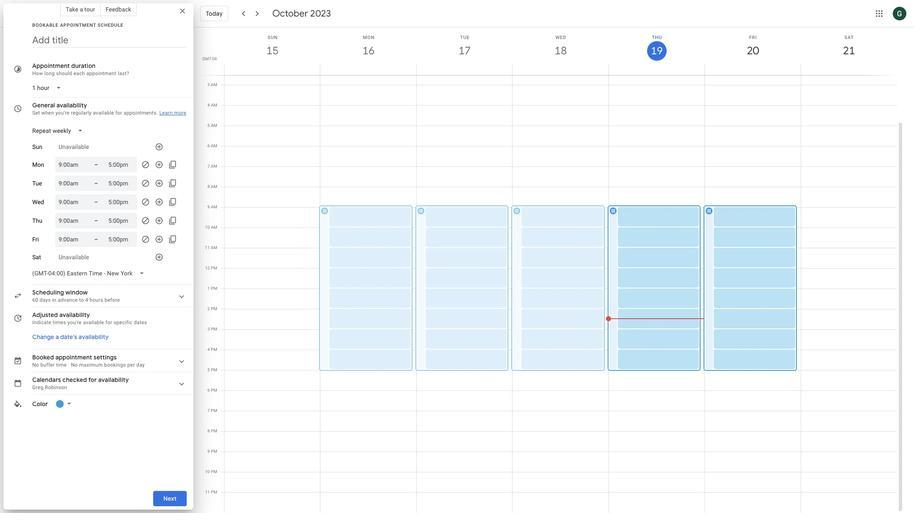 Task type: locate. For each thing, give the bounding box(es) containing it.
–
[[94, 161, 98, 168], [94, 180, 98, 187], [94, 199, 98, 205], [94, 217, 98, 224], [94, 236, 98, 243]]

1 vertical spatial 5
[[207, 367, 210, 372]]

pm for 7 pm
[[211, 408, 217, 413]]

a left date's
[[56, 333, 59, 341]]

10
[[205, 225, 210, 230], [205, 469, 210, 474]]

1 unavailable from the top
[[59, 143, 89, 150]]

fri for fri 20
[[749, 35, 757, 40]]

wed inside the 'wed 18'
[[556, 35, 566, 40]]

pm for 4 pm
[[211, 347, 217, 352]]

am down 8 am
[[211, 205, 217, 209]]

available right 'regularly'
[[93, 110, 114, 116]]

availability down adjusted availability indicate times you're available for specific dates at left bottom
[[79, 333, 109, 341]]

pm up 5 pm
[[211, 347, 217, 352]]

7 pm from the top
[[211, 388, 217, 393]]

tue inside tue 17
[[460, 35, 470, 40]]

0 horizontal spatial sat
[[32, 254, 41, 261]]

pm down 4 pm
[[211, 367, 217, 372]]

2 8 from the top
[[207, 429, 210, 433]]

pm right the 12
[[211, 266, 217, 270]]

19 column header
[[608, 28, 705, 75]]

Start time on Wednesdays text field
[[59, 197, 84, 207]]

– right start time on tuesdays text field
[[94, 180, 98, 187]]

1 vertical spatial 6
[[207, 388, 210, 393]]

mon inside mon 16
[[363, 35, 375, 40]]

7 am from the top
[[211, 205, 217, 209]]

2 vertical spatial for
[[88, 376, 97, 384]]

unavailable
[[59, 143, 89, 150], [59, 254, 89, 261]]

pm for 3 pm
[[211, 327, 217, 331]]

1 – from the top
[[94, 161, 98, 168]]

None field
[[29, 80, 68, 95], [29, 123, 90, 138], [29, 266, 151, 281], [29, 80, 68, 95], [29, 123, 90, 138], [29, 266, 151, 281]]

4 am from the top
[[211, 143, 217, 148]]

1 vertical spatial 7
[[207, 408, 210, 413]]

availability down to
[[59, 311, 90, 319]]

1 vertical spatial fri
[[32, 236, 39, 243]]

8 up 9 am
[[207, 184, 210, 189]]

pm up 4 pm
[[211, 327, 217, 331]]

a inside button
[[80, 6, 83, 13]]

10 pm from the top
[[211, 449, 217, 454]]

availability inside button
[[79, 333, 109, 341]]

pm right 1
[[211, 286, 217, 291]]

tue 17
[[458, 35, 470, 58]]

you're right when
[[55, 110, 70, 116]]

available inside adjusted availability indicate times you're available for specific dates
[[83, 320, 104, 325]]

11 pm from the top
[[211, 469, 217, 474]]

7 down 6 am
[[207, 164, 210, 168]]

pm down 8 pm
[[211, 449, 217, 454]]

1 horizontal spatial wed
[[556, 35, 566, 40]]

5 cell from the left
[[606, 24, 705, 513]]

0 vertical spatial 5
[[207, 123, 210, 128]]

2 10 from the top
[[205, 469, 210, 474]]

1 vertical spatial 9
[[207, 449, 210, 454]]

feedback
[[106, 6, 131, 13]]

1 vertical spatial 4
[[85, 297, 88, 303]]

sun down set
[[32, 143, 42, 150]]

5 down 4 pm
[[207, 367, 210, 372]]

1 horizontal spatial sat
[[844, 35, 854, 40]]

pm
[[211, 266, 217, 270], [211, 286, 217, 291], [211, 306, 217, 311], [211, 327, 217, 331], [211, 347, 217, 352], [211, 367, 217, 372], [211, 388, 217, 393], [211, 408, 217, 413], [211, 429, 217, 433], [211, 449, 217, 454], [211, 469, 217, 474], [211, 490, 217, 494]]

12 pm from the top
[[211, 490, 217, 494]]

3 for 3 am
[[207, 82, 210, 87]]

change
[[32, 333, 54, 341]]

sat up the 21
[[844, 35, 854, 40]]

appointment
[[86, 70, 116, 76], [55, 353, 92, 361]]

1 vertical spatial 11
[[205, 490, 210, 494]]

04
[[212, 56, 217, 61]]

17 column header
[[416, 28, 513, 75]]

pm up 8 pm
[[211, 408, 217, 413]]

9 for 9 am
[[207, 205, 210, 209]]

1 vertical spatial you're
[[67, 320, 82, 325]]

1 vertical spatial appointment
[[55, 353, 92, 361]]

7 for 7 am
[[207, 164, 210, 168]]

9 pm
[[207, 449, 217, 454]]

a left the tour
[[80, 6, 83, 13]]

unavailable for sat
[[59, 254, 89, 261]]

0 horizontal spatial for
[[88, 376, 97, 384]]

1 10 from the top
[[205, 225, 210, 230]]

6 am from the top
[[211, 184, 217, 189]]

1 vertical spatial for
[[105, 320, 112, 325]]

specific
[[114, 320, 132, 325]]

0 vertical spatial thu
[[652, 35, 662, 40]]

0 vertical spatial 6
[[207, 143, 210, 148]]

am down 9 am
[[211, 225, 217, 230]]

1 vertical spatial available
[[83, 320, 104, 325]]

1 vertical spatial sun
[[32, 143, 42, 150]]

tue up 17
[[460, 35, 470, 40]]

sat up scheduling
[[32, 254, 41, 261]]

sat inside sat 21
[[844, 35, 854, 40]]

general
[[32, 101, 55, 109]]

0 vertical spatial a
[[80, 6, 83, 13]]

mon left "start time on mondays" text box
[[32, 161, 44, 168]]

6 up 7 am
[[207, 143, 210, 148]]

fri inside fri 20
[[749, 35, 757, 40]]

unavailable up "start time on mondays" text box
[[59, 143, 89, 150]]

– left end time on fridays text field
[[94, 236, 98, 243]]

you're inside adjusted availability indicate times you're available for specific dates
[[67, 320, 82, 325]]

End time on Wednesdays text field
[[108, 197, 134, 207]]

availability
[[57, 101, 87, 109], [59, 311, 90, 319], [79, 333, 109, 341], [98, 376, 129, 384]]

5 pm from the top
[[211, 347, 217, 352]]

for down maximum
[[88, 376, 97, 384]]

8 pm
[[207, 429, 217, 433]]

1 horizontal spatial fri
[[749, 35, 757, 40]]

available inside general availability set when you're regularly available for appointments. learn more
[[93, 110, 114, 116]]

0 vertical spatial mon
[[363, 35, 375, 40]]

2 9 from the top
[[207, 449, 210, 454]]

20 column header
[[704, 28, 801, 75]]

4
[[207, 103, 210, 107], [85, 297, 88, 303], [207, 347, 210, 352]]

10 up 11 am
[[205, 225, 210, 230]]

thu inside thu 19
[[652, 35, 662, 40]]

appointment up ·
[[55, 353, 92, 361]]

cell
[[224, 24, 321, 513], [319, 24, 417, 513], [415, 24, 513, 513], [511, 24, 609, 513], [606, 24, 705, 513], [704, 24, 801, 513], [801, 24, 897, 513]]

calendars
[[32, 376, 61, 384]]

7 am
[[207, 164, 217, 168]]

8 for 8 am
[[207, 184, 210, 189]]

am up 7 am
[[211, 143, 217, 148]]

2 pm from the top
[[211, 286, 217, 291]]

for left appointments.
[[115, 110, 122, 116]]

7 cell from the left
[[801, 24, 897, 513]]

pm for 5 pm
[[211, 367, 217, 372]]

0 vertical spatial 7
[[207, 164, 210, 168]]

1 vertical spatial sat
[[32, 254, 41, 261]]

you're inside general availability set when you're regularly available for appointments. learn more
[[55, 110, 70, 116]]

pm for 1 pm
[[211, 286, 217, 291]]

fri up 20
[[749, 35, 757, 40]]

4 am
[[207, 103, 217, 107]]

2 no from the left
[[71, 362, 78, 368]]

6 for 6 pm
[[207, 388, 210, 393]]

17
[[458, 44, 470, 58]]

wed left start time on wednesdays text field
[[32, 199, 44, 205]]

thu for thu
[[32, 217, 42, 224]]

8 for 8 pm
[[207, 429, 210, 433]]

1 cell from the left
[[224, 24, 321, 513]]

sun up the 15
[[268, 35, 278, 40]]

0 vertical spatial 10
[[205, 225, 210, 230]]

0 vertical spatial 11
[[205, 245, 210, 250]]

am up 4 am
[[211, 82, 217, 87]]

3 pm from the top
[[211, 306, 217, 311]]

appointment down duration
[[86, 70, 116, 76]]

1 6 from the top
[[207, 143, 210, 148]]

schedule
[[98, 22, 123, 28]]

1 vertical spatial thu
[[32, 217, 42, 224]]

calendars checked for availability greg robinson
[[32, 376, 129, 390]]

7
[[207, 164, 210, 168], [207, 408, 210, 413]]

9 up 10 am
[[207, 205, 210, 209]]

1 horizontal spatial thu
[[652, 35, 662, 40]]

pm up 9 pm
[[211, 429, 217, 433]]

tue
[[460, 35, 470, 40], [32, 180, 42, 187]]

for inside general availability set when you're regularly available for appointments. learn more
[[115, 110, 122, 116]]

tuesday, october 17 element
[[455, 41, 474, 61]]

Start time on Thursdays text field
[[59, 216, 84, 226]]

you're up change a date's availability
[[67, 320, 82, 325]]

6 down 5 pm
[[207, 388, 210, 393]]

pm down 9 pm
[[211, 469, 217, 474]]

3 am from the top
[[211, 123, 217, 128]]

0 vertical spatial available
[[93, 110, 114, 116]]

1 7 from the top
[[207, 164, 210, 168]]

saturday, october 21 element
[[839, 41, 859, 61]]

wed for wed
[[32, 199, 44, 205]]

availability down bookings
[[98, 376, 129, 384]]

sat for sat
[[32, 254, 41, 261]]

tue left start time on tuesdays text field
[[32, 180, 42, 187]]

0 horizontal spatial thu
[[32, 217, 42, 224]]

1 3 from the top
[[207, 82, 210, 87]]

1 pm from the top
[[211, 266, 217, 270]]

0 horizontal spatial sun
[[32, 143, 42, 150]]

3 pm
[[207, 327, 217, 331]]

mon up 16
[[363, 35, 375, 40]]

scheduling window 60 days in advance to 4 hours before
[[32, 289, 120, 303]]

0 horizontal spatial wed
[[32, 199, 44, 205]]

sun 15
[[266, 35, 278, 58]]

1 horizontal spatial no
[[71, 362, 78, 368]]

availability up 'regularly'
[[57, 101, 87, 109]]

0 horizontal spatial tue
[[32, 180, 42, 187]]

wed up the 18
[[556, 35, 566, 40]]

18 column header
[[512, 28, 609, 75]]

thu up thursday, october 19, today element
[[652, 35, 662, 40]]

you're
[[55, 110, 70, 116], [67, 320, 82, 325]]

End time on Mondays text field
[[108, 160, 134, 170]]

– for thu
[[94, 217, 98, 224]]

0 horizontal spatial no
[[32, 362, 39, 368]]

– for mon
[[94, 161, 98, 168]]

16 column header
[[320, 28, 417, 75]]

pm for 6 pm
[[211, 388, 217, 393]]

row
[[221, 24, 897, 513]]

1 horizontal spatial for
[[105, 320, 112, 325]]

6 pm
[[207, 388, 217, 393]]

8 down 7 pm
[[207, 429, 210, 433]]

– right start time on thursdays text field
[[94, 217, 98, 224]]

– right "start time on mondays" text box
[[94, 161, 98, 168]]

pm down 5 pm
[[211, 388, 217, 393]]

– for wed
[[94, 199, 98, 205]]

2 5 from the top
[[207, 367, 210, 372]]

buffer
[[40, 362, 55, 368]]

1 horizontal spatial sun
[[268, 35, 278, 40]]

Add title text field
[[32, 34, 187, 47]]

greg
[[32, 384, 43, 390]]

3 up 4 am
[[207, 82, 210, 87]]

next
[[163, 495, 177, 502]]

bookings
[[104, 362, 126, 368]]

last?
[[118, 70, 129, 76]]

2 horizontal spatial for
[[115, 110, 122, 116]]

am down 3 am
[[211, 103, 217, 107]]

pm for 11 pm
[[211, 490, 217, 494]]

2 – from the top
[[94, 180, 98, 187]]

0 vertical spatial for
[[115, 110, 122, 116]]

8 pm from the top
[[211, 408, 217, 413]]

0 vertical spatial tue
[[460, 35, 470, 40]]

2 11 from the top
[[205, 490, 210, 494]]

5 am from the top
[[211, 164, 217, 168]]

4 pm from the top
[[211, 327, 217, 331]]

a inside button
[[56, 333, 59, 341]]

no right ·
[[71, 362, 78, 368]]

– left end time on wednesdays text field
[[94, 199, 98, 205]]

21
[[842, 44, 855, 58]]

7 for 7 pm
[[207, 408, 210, 413]]

available
[[93, 110, 114, 116], [83, 320, 104, 325]]

0 vertical spatial you're
[[55, 110, 70, 116]]

tour
[[84, 6, 95, 13]]

5 – from the top
[[94, 236, 98, 243]]

4 right to
[[85, 297, 88, 303]]

am up 12 pm
[[211, 245, 217, 250]]

times
[[53, 320, 66, 325]]

1 am from the top
[[211, 82, 217, 87]]

11 up the 12
[[205, 245, 210, 250]]

sun
[[268, 35, 278, 40], [32, 143, 42, 150]]

1 vertical spatial a
[[56, 333, 59, 341]]

1 vertical spatial unavailable
[[59, 254, 89, 261]]

8 am from the top
[[211, 225, 217, 230]]

am up 9 am
[[211, 184, 217, 189]]

1 5 from the top
[[207, 123, 210, 128]]

date's
[[60, 333, 77, 341]]

0 vertical spatial 8
[[207, 184, 210, 189]]

am for 5 am
[[211, 123, 217, 128]]

2 vertical spatial 4
[[207, 347, 210, 352]]

3 – from the top
[[94, 199, 98, 205]]

fri 20
[[746, 35, 758, 58]]

1 11 from the top
[[205, 245, 210, 250]]

fri left 'start time on fridays' text field
[[32, 236, 39, 243]]

no
[[32, 362, 39, 368], [71, 362, 78, 368]]

5 up 6 am
[[207, 123, 210, 128]]

indicate
[[32, 320, 51, 325]]

pm for 10 pm
[[211, 469, 217, 474]]

more
[[174, 110, 186, 116]]

2 6 from the top
[[207, 388, 210, 393]]

october
[[272, 8, 308, 20]]

am down 4 am
[[211, 123, 217, 128]]

a for change
[[56, 333, 59, 341]]

maximum
[[79, 362, 103, 368]]

1 horizontal spatial mon
[[363, 35, 375, 40]]

5 pm
[[207, 367, 217, 372]]

0 vertical spatial 9
[[207, 205, 210, 209]]

take
[[66, 6, 78, 13]]

4 for 4 pm
[[207, 347, 210, 352]]

grid
[[197, 24, 904, 513]]

5 am
[[207, 123, 217, 128]]

general availability set when you're regularly available for appointments. learn more
[[32, 101, 186, 116]]

0 vertical spatial 3
[[207, 82, 210, 87]]

1 vertical spatial wed
[[32, 199, 44, 205]]

11 for 11 am
[[205, 245, 210, 250]]

thu left start time on thursdays text field
[[32, 217, 42, 224]]

4 down 3 pm
[[207, 347, 210, 352]]

2 3 from the top
[[207, 327, 210, 331]]

availability inside general availability set when you're regularly available for appointments. learn more
[[57, 101, 87, 109]]

mon
[[363, 35, 375, 40], [32, 161, 44, 168]]

15
[[266, 44, 278, 58]]

checked
[[63, 376, 87, 384]]

pm for 9 pm
[[211, 449, 217, 454]]

2 am from the top
[[211, 103, 217, 107]]

11 down 10 pm
[[205, 490, 210, 494]]

4 for 4 am
[[207, 103, 210, 107]]

a for take
[[80, 6, 83, 13]]

0 horizontal spatial a
[[56, 333, 59, 341]]

1 8 from the top
[[207, 184, 210, 189]]

0 horizontal spatial fri
[[32, 236, 39, 243]]

0 vertical spatial appointment
[[86, 70, 116, 76]]

1 vertical spatial tue
[[32, 180, 42, 187]]

1 horizontal spatial tue
[[460, 35, 470, 40]]

for
[[115, 110, 122, 116], [105, 320, 112, 325], [88, 376, 97, 384]]

0 vertical spatial unavailable
[[59, 143, 89, 150]]

am down 6 am
[[211, 164, 217, 168]]

1 vertical spatial mon
[[32, 161, 44, 168]]

pm right 2
[[211, 306, 217, 311]]

0 horizontal spatial mon
[[32, 161, 44, 168]]

0 vertical spatial wed
[[556, 35, 566, 40]]

3
[[207, 82, 210, 87], [207, 327, 210, 331]]

pm down 10 pm
[[211, 490, 217, 494]]

0 vertical spatial fri
[[749, 35, 757, 40]]

am for 3 am
[[211, 82, 217, 87]]

20
[[746, 44, 758, 58]]

1
[[207, 286, 210, 291]]

0 vertical spatial 4
[[207, 103, 210, 107]]

1 vertical spatial 3
[[207, 327, 210, 331]]

12 pm
[[205, 266, 217, 270]]

4 – from the top
[[94, 217, 98, 224]]

unavailable down 'start time on fridays' text field
[[59, 254, 89, 261]]

6 pm from the top
[[211, 367, 217, 372]]

2 7 from the top
[[207, 408, 210, 413]]

9 am from the top
[[211, 245, 217, 250]]

9 up 10 pm
[[207, 449, 210, 454]]

no down the booked
[[32, 362, 39, 368]]

mon for mon 16
[[363, 35, 375, 40]]

7 up 8 pm
[[207, 408, 210, 413]]

4 down 3 am
[[207, 103, 210, 107]]

0 vertical spatial sun
[[268, 35, 278, 40]]

robinson
[[45, 384, 67, 390]]

hours
[[90, 297, 103, 303]]

1 horizontal spatial a
[[80, 6, 83, 13]]

1 9 from the top
[[207, 205, 210, 209]]

10 up 11 pm
[[205, 469, 210, 474]]

for left specific
[[105, 320, 112, 325]]

sun inside the sun 15
[[268, 35, 278, 40]]

fri
[[749, 35, 757, 40], [32, 236, 39, 243]]

9 pm from the top
[[211, 429, 217, 433]]

2 unavailable from the top
[[59, 254, 89, 261]]

3 down 2
[[207, 327, 210, 331]]

october 2023
[[272, 8, 331, 20]]

learn more link
[[159, 110, 186, 116]]

available down hours
[[83, 320, 104, 325]]

am for 4 am
[[211, 103, 217, 107]]

3 cell from the left
[[415, 24, 513, 513]]

0 vertical spatial sat
[[844, 35, 854, 40]]

1 vertical spatial 8
[[207, 429, 210, 433]]

1 vertical spatial 10
[[205, 469, 210, 474]]



Task type: describe. For each thing, give the bounding box(es) containing it.
thursday, october 19, today element
[[647, 41, 667, 61]]

End time on Thursdays text field
[[108, 216, 134, 226]]

16
[[362, 44, 374, 58]]

4 cell from the left
[[511, 24, 609, 513]]

appointment inside booked appointment settings no buffer time · no maximum bookings per day
[[55, 353, 92, 361]]

10 for 10 am
[[205, 225, 210, 230]]

appointment duration how long should each appointment last?
[[32, 62, 129, 76]]

10 pm
[[205, 469, 217, 474]]

sun for sun
[[32, 143, 42, 150]]

wed 18
[[554, 35, 566, 58]]

bookable appointment schedule
[[32, 22, 123, 28]]

Start time on Mondays text field
[[59, 160, 84, 170]]

days
[[40, 297, 51, 303]]

time
[[56, 362, 67, 368]]

10 for 10 pm
[[205, 469, 210, 474]]

7 pm
[[207, 408, 217, 413]]

monday, october 16 element
[[359, 41, 378, 61]]

availability inside calendars checked for availability greg robinson
[[98, 376, 129, 384]]

appointment
[[60, 22, 96, 28]]

End time on Tuesdays text field
[[108, 178, 134, 188]]

am for 7 am
[[211, 164, 217, 168]]

pm for 12 pm
[[211, 266, 217, 270]]

settings
[[94, 353, 117, 361]]

grid containing 15
[[197, 24, 904, 513]]

gmt-
[[202, 56, 212, 61]]

4 pm
[[207, 347, 217, 352]]

you're for adjusted
[[67, 320, 82, 325]]

4 inside scheduling window 60 days in advance to 4 hours before
[[85, 297, 88, 303]]

8 am
[[207, 184, 217, 189]]

to
[[79, 297, 84, 303]]

3 for 3 pm
[[207, 327, 210, 331]]

– for fri
[[94, 236, 98, 243]]

long
[[44, 70, 55, 76]]

set
[[32, 110, 40, 116]]

change a date's availability
[[32, 333, 109, 341]]

am for 10 am
[[211, 225, 217, 230]]

am for 11 am
[[211, 245, 217, 250]]

wednesday, october 18 element
[[551, 41, 571, 61]]

9 for 9 pm
[[207, 449, 210, 454]]

2
[[207, 306, 210, 311]]

today button
[[200, 3, 228, 24]]

pm for 2 pm
[[211, 306, 217, 311]]

10 am
[[205, 225, 217, 230]]

2 pm
[[207, 306, 217, 311]]

19
[[651, 44, 662, 58]]

take a tour
[[66, 6, 95, 13]]

tue for tue
[[32, 180, 42, 187]]

mon 16
[[362, 35, 375, 58]]

am for 6 am
[[211, 143, 217, 148]]

booked appointment settings no buffer time · no maximum bookings per day
[[32, 353, 145, 368]]

day
[[136, 362, 145, 368]]

today
[[206, 10, 223, 17]]

15 column header
[[224, 28, 321, 75]]

sunday, october 15 element
[[263, 41, 282, 61]]

thu for thu 19
[[652, 35, 662, 40]]

sat 21
[[842, 35, 855, 58]]

take a tour button
[[60, 3, 101, 16]]

scheduling
[[32, 289, 64, 296]]

tue for tue 17
[[460, 35, 470, 40]]

gmt-04
[[202, 56, 217, 61]]

End time on Fridays text field
[[108, 234, 134, 244]]

adjusted
[[32, 311, 58, 319]]

11 am
[[205, 245, 217, 250]]

feedback button
[[101, 3, 137, 16]]

21 column header
[[801, 28, 897, 75]]

5 for 5 am
[[207, 123, 210, 128]]

wed for wed 18
[[556, 35, 566, 40]]

9 am
[[207, 205, 217, 209]]

next button
[[153, 488, 187, 509]]

unavailable for sun
[[59, 143, 89, 150]]

booked
[[32, 353, 54, 361]]

– for tue
[[94, 180, 98, 187]]

sat for sat 21
[[844, 35, 854, 40]]

learn
[[159, 110, 173, 116]]

when
[[41, 110, 54, 116]]

11 for 11 pm
[[205, 490, 210, 494]]

duration
[[71, 62, 96, 70]]

per
[[127, 362, 135, 368]]

before
[[105, 297, 120, 303]]

2 cell from the left
[[319, 24, 417, 513]]

2023
[[310, 8, 331, 20]]

5 for 5 pm
[[207, 367, 210, 372]]

appointments.
[[124, 110, 158, 116]]

color
[[32, 400, 48, 408]]

6 cell from the left
[[704, 24, 801, 513]]

3 am
[[207, 82, 217, 87]]

Start time on Fridays text field
[[59, 234, 84, 244]]

appointment inside the "appointment duration how long should each appointment last?"
[[86, 70, 116, 76]]

fri for fri
[[32, 236, 39, 243]]

friday, october 20 element
[[743, 41, 763, 61]]

12
[[205, 266, 210, 270]]

1 pm
[[207, 286, 217, 291]]

11 pm
[[205, 490, 217, 494]]

for inside adjusted availability indicate times you're available for specific dates
[[105, 320, 112, 325]]

thu 19
[[651, 35, 662, 58]]

am for 9 am
[[211, 205, 217, 209]]

for inside calendars checked for availability greg robinson
[[88, 376, 97, 384]]

am for 8 am
[[211, 184, 217, 189]]

advance
[[58, 297, 78, 303]]

regularly
[[71, 110, 91, 116]]

availability inside adjusted availability indicate times you're available for specific dates
[[59, 311, 90, 319]]

18
[[554, 44, 566, 58]]

60
[[32, 297, 38, 303]]

Start time on Tuesdays text field
[[59, 178, 84, 188]]

pm for 8 pm
[[211, 429, 217, 433]]

1 no from the left
[[32, 362, 39, 368]]

each
[[73, 70, 85, 76]]

how
[[32, 70, 43, 76]]

should
[[56, 70, 72, 76]]

mon for mon
[[32, 161, 44, 168]]

you're for general
[[55, 110, 70, 116]]

appointment
[[32, 62, 70, 70]]

sun for sun 15
[[268, 35, 278, 40]]

6 for 6 am
[[207, 143, 210, 148]]

in
[[52, 297, 56, 303]]

bookable
[[32, 22, 59, 28]]

adjusted availability indicate times you're available for specific dates
[[32, 311, 147, 325]]

dates
[[134, 320, 147, 325]]

change a date's availability button
[[29, 329, 112, 345]]

·
[[68, 362, 70, 368]]

window
[[65, 289, 88, 296]]

6 am
[[207, 143, 217, 148]]



Task type: vqa. For each thing, say whether or not it's contained in the screenshot.
7 PM's PM
yes



